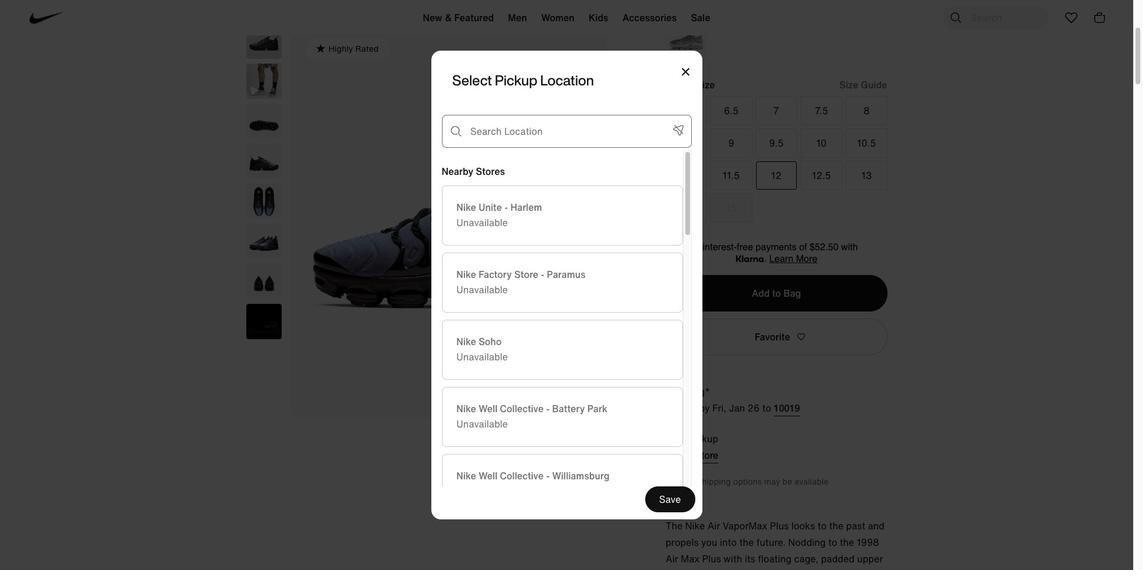 Task type: vqa. For each thing, say whether or not it's contained in the screenshot.
Jordan image
no



Task type: locate. For each thing, give the bounding box(es) containing it.
4 nike air vapormax plus men's shoes image from the top
[[246, 184, 281, 219]]

with inside the nike air vapormax plus looks to the past and propels you into the future. nodding to the 1998 air max plus with its floating cage, padded upper and heel logo, it adds revolutionary vapormax
[[724, 552, 742, 566]]

max
[[681, 552, 700, 566]]

- for battery
[[546, 402, 550, 416]]

and
[[868, 519, 885, 533], [666, 569, 682, 571]]

1 vertical spatial pickup
[[688, 432, 718, 446]]

save
[[659, 493, 681, 507]]

nike for nike unite - harlem
[[456, 200, 476, 215]]

4 interest-free payments of $52.50 with klarna . learn more
[[695, 242, 858, 264]]

1 horizontal spatial plus
[[770, 519, 789, 533]]

undefined image
[[246, 64, 281, 99]]

- for williamsburg
[[546, 469, 550, 483]]

1 horizontal spatial size
[[840, 78, 859, 92]]

1998
[[857, 536, 879, 550]]

0 horizontal spatial store
[[514, 268, 539, 282]]

nike for nike soho
[[456, 335, 476, 349]]

well for nike well collective - battery park unavailable
[[479, 402, 498, 416]]

* faster shipping options may be available
[[666, 475, 829, 488]]

2 unavailable from the top
[[456, 283, 508, 297]]

size
[[696, 78, 715, 92], [840, 78, 859, 92]]

2 well from the top
[[479, 469, 498, 483]]

4 unavailable from the top
[[456, 417, 508, 431]]

the
[[829, 519, 844, 533], [740, 536, 754, 550], [840, 536, 854, 550]]

with right the $52.50
[[841, 242, 858, 253]]

0 horizontal spatial with
[[724, 552, 742, 566]]

- inside nike well collective - battery park unavailable
[[546, 402, 550, 416]]

2 collective from the top
[[500, 469, 544, 483]]

0 horizontal spatial pickup
[[495, 70, 537, 91]]

pickup up find a store button
[[688, 432, 718, 446]]

location permission denied image
[[673, 125, 684, 136]]

factory
[[479, 268, 512, 282]]

the up its
[[740, 536, 754, 550]]

- left williamsburg
[[546, 469, 550, 483]]

cage,
[[794, 552, 819, 566]]

vapormax
[[723, 519, 768, 533], [824, 569, 869, 571]]

0 horizontal spatial size
[[696, 78, 715, 92]]

well inside button
[[479, 469, 498, 483]]

nike inside nike soho unavailable
[[456, 335, 476, 349]]

vapormax up into
[[723, 519, 768, 533]]

vapormax down padded
[[824, 569, 869, 571]]

1 vertical spatial and
[[666, 569, 682, 571]]

store
[[514, 268, 539, 282], [695, 449, 719, 461]]

4
[[695, 242, 700, 253]]

favorites image
[[1064, 11, 1078, 25]]

collective inside button
[[500, 469, 544, 483]]

0 vertical spatial collective
[[500, 402, 544, 416]]

it
[[731, 569, 737, 571]]

pickup for free
[[688, 432, 718, 446]]

1 vertical spatial plus
[[702, 552, 721, 566]]

None search field
[[463, 115, 673, 148]]

1 vertical spatial with
[[724, 552, 742, 566]]

well
[[479, 402, 498, 416], [479, 469, 498, 483]]

nike air vapormax plus men's shoes image
[[246, 24, 281, 59], [246, 104, 281, 139], [246, 144, 281, 179], [246, 184, 281, 219], [246, 224, 281, 259], [246, 264, 281, 299], [246, 304, 281, 339]]

- inside nike factory store - paramus unavailable
[[541, 268, 545, 282]]

and up 1998
[[868, 519, 885, 533]]

0 vertical spatial vapormax
[[723, 519, 768, 533]]

- inside the nike well collective - williamsburg button
[[546, 469, 550, 483]]

1 horizontal spatial store
[[695, 449, 719, 461]]

nike inside the nike air vapormax plus looks to the past and propels you into the future. nodding to the 1998 air max plus with its floating cage, padded upper and heel logo, it adds revolutionary vapormax
[[685, 519, 705, 533]]

- right unite
[[504, 200, 508, 215]]

10019 button
[[774, 401, 800, 416]]

1 horizontal spatial pickup
[[688, 432, 718, 446]]

0 vertical spatial with
[[841, 242, 858, 253]]

harlem
[[511, 200, 542, 215]]

plus
[[770, 519, 789, 533], [702, 552, 721, 566]]

faster
[[670, 475, 694, 488]]

add to bag
[[752, 286, 801, 300]]

plus up logo,
[[702, 552, 721, 566]]

the down past
[[840, 536, 854, 550]]

unavailable inside nike unite - harlem unavailable
[[456, 216, 508, 230]]

unavailable inside nike well collective - battery park unavailable
[[456, 417, 508, 431]]

interest-
[[703, 242, 737, 253]]

0 horizontal spatial and
[[666, 569, 682, 571]]

1 unavailable from the top
[[456, 216, 508, 230]]

store right factory at the top of the page
[[514, 268, 539, 282]]

pickup
[[495, 70, 537, 91], [688, 432, 718, 446]]

8.5
[[679, 136, 694, 150]]

1 vertical spatial collective
[[500, 469, 544, 483]]

the
[[666, 519, 683, 533]]

5 nike air vapormax plus men's shoes image from the top
[[246, 224, 281, 259]]

select for select pickup location
[[452, 70, 492, 91]]

size down black/white/black "image"
[[696, 78, 715, 92]]

save button
[[645, 487, 695, 513]]

1 well from the top
[[479, 402, 498, 416]]

nearby stores
[[442, 164, 505, 179]]

0 horizontal spatial select
[[452, 70, 492, 91]]

select
[[452, 70, 492, 91], [666, 78, 694, 92]]

store inside nike factory store - paramus unavailable
[[514, 268, 539, 282]]

nike inside nike unite - harlem unavailable
[[456, 200, 476, 215]]

favorite
[[755, 330, 790, 344]]

select size
[[666, 78, 715, 92]]

unavailable
[[456, 216, 508, 230], [456, 283, 508, 297], [456, 350, 508, 364], [456, 417, 508, 431]]

1 horizontal spatial and
[[868, 519, 885, 533]]

nike home page image
[[23, 0, 70, 41]]

upper
[[857, 552, 883, 566]]

nike
[[456, 200, 476, 215], [456, 268, 476, 282], [456, 335, 476, 349], [456, 402, 476, 416], [456, 469, 476, 483], [685, 519, 705, 533]]

store inside free pickup find a store
[[695, 449, 719, 461]]

well for nike well collective - williamsburg
[[479, 469, 498, 483]]

10
[[817, 136, 827, 150]]

nike for nike factory store - paramus
[[456, 268, 476, 282]]

0 vertical spatial well
[[479, 402, 498, 416]]

7
[[774, 103, 780, 118]]

2 nike air vapormax plus men's shoes image from the top
[[246, 104, 281, 139]]

looks
[[792, 519, 815, 533]]

size left the guide
[[840, 78, 859, 92]]

0 vertical spatial plus
[[770, 519, 789, 533]]

0 horizontal spatial vapormax
[[723, 519, 768, 533]]

9.5
[[769, 136, 784, 150]]

0 horizontal spatial air
[[666, 552, 678, 566]]

be
[[783, 475, 792, 488]]

open search modal image
[[949, 11, 963, 25]]

park
[[587, 402, 608, 416]]

12.5
[[812, 168, 831, 182]]

6 nike air vapormax plus men's shoes image from the top
[[246, 264, 281, 299]]

pickup left location
[[495, 70, 537, 91]]

unavailable inside nike factory store - paramus unavailable
[[456, 283, 508, 297]]

store right a
[[695, 449, 719, 461]]

6
[[683, 103, 689, 118]]

find
[[666, 449, 685, 461]]

-
[[504, 200, 508, 215], [541, 268, 545, 282], [546, 402, 550, 416], [546, 469, 550, 483]]

0 vertical spatial store
[[514, 268, 539, 282]]

air up you
[[708, 519, 720, 533]]

paramus
[[547, 268, 586, 282]]

0 horizontal spatial plus
[[702, 552, 721, 566]]

1 collective from the top
[[500, 402, 544, 416]]

0 vertical spatial pickup
[[495, 70, 537, 91]]

0 vertical spatial and
[[868, 519, 885, 533]]

klarna
[[735, 253, 764, 264]]

pickup for select
[[495, 70, 537, 91]]

to left bag
[[772, 286, 781, 300]]

1 vertical spatial store
[[695, 449, 719, 461]]

1 nike air vapormax plus men's shoes image from the top
[[246, 24, 281, 59]]

future.
[[756, 536, 786, 550]]

- for paramus
[[541, 268, 545, 282]]

rated
[[355, 42, 379, 55]]

menu bar
[[200, 2, 933, 38]]

nike inside nike well collective - battery park unavailable
[[456, 402, 476, 416]]

1 vertical spatial vapormax
[[824, 569, 869, 571]]

floating
[[758, 552, 792, 566]]

- left paramus
[[541, 268, 545, 282]]

1 horizontal spatial with
[[841, 242, 858, 253]]

- left 'battery'
[[546, 402, 550, 416]]

pickup inside free pickup find a store
[[688, 432, 718, 446]]

plus up future.
[[770, 519, 789, 533]]

1 horizontal spatial select
[[666, 78, 694, 92]]

0 vertical spatial air
[[708, 519, 720, 533]]

to inside shipping* arrives by fri, jan 26 to 10019
[[762, 401, 771, 415]]

well inside nike well collective - battery park unavailable
[[479, 402, 498, 416]]

nike inside nike factory store - paramus unavailable
[[456, 268, 476, 282]]

- inside nike unite - harlem unavailable
[[504, 200, 508, 215]]

6.5
[[724, 103, 739, 118]]

and down max on the right bottom
[[666, 569, 682, 571]]

10.5
[[857, 136, 876, 150]]

soho
[[479, 335, 502, 349]]

with
[[841, 242, 858, 253], [724, 552, 742, 566]]

1 vertical spatial well
[[479, 469, 498, 483]]

of
[[799, 242, 807, 253]]

to right 26
[[762, 401, 771, 415]]

air left max on the right bottom
[[666, 552, 678, 566]]

collective inside nike well collective - battery park unavailable
[[500, 402, 544, 416]]

with up it
[[724, 552, 742, 566]]

*
[[666, 475, 670, 488]]

collective
[[500, 402, 544, 416], [500, 469, 544, 483]]

its
[[745, 552, 755, 566]]



Task type: describe. For each thing, give the bounding box(es) containing it.
1 vertical spatial air
[[666, 552, 678, 566]]

jan
[[729, 401, 745, 415]]

nike inside button
[[456, 469, 476, 483]]

logo,
[[706, 569, 728, 571]]

to up padded
[[828, 536, 837, 550]]

location
[[540, 70, 594, 91]]

nike well collective - battery park unavailable
[[456, 402, 608, 431]]

add to bag button
[[666, 275, 887, 312]]

learn
[[769, 254, 794, 264]]

highly rated
[[329, 42, 379, 55]]

available
[[795, 475, 829, 488]]

9
[[728, 136, 734, 150]]

7.5
[[815, 103, 828, 118]]

nike factory store - paramus unavailable
[[456, 268, 586, 297]]

find a store button
[[666, 448, 719, 464]]

adds
[[739, 569, 761, 571]]

the left past
[[829, 519, 844, 533]]

with inside 4 interest-free payments of $52.50 with klarna . learn more
[[841, 242, 858, 253]]

nearby
[[442, 164, 474, 179]]

$52.50
[[810, 242, 839, 253]]

nike unite - harlem unavailable
[[456, 200, 542, 230]]

the nike air vapormax plus looks to the past and propels you into the future. nodding to the 1998 air max plus with its floating cage, padded upper and heel logo, it adds revolutionary vapormax 
[[666, 519, 885, 571]]

shipping*
[[666, 385, 710, 399]]

free
[[666, 432, 685, 446]]

select for select size
[[666, 78, 694, 92]]

1 horizontal spatial air
[[708, 519, 720, 533]]

shipping
[[697, 475, 731, 488]]

a
[[687, 449, 693, 461]]

10019
[[774, 402, 800, 414]]

past
[[846, 519, 865, 533]]

nike for nike well collective - battery park
[[456, 402, 476, 416]]

fri,
[[712, 401, 727, 415]]

payments
[[756, 242, 797, 253]]

revolutionary
[[763, 569, 821, 571]]

13
[[862, 168, 872, 182]]

propels
[[666, 536, 699, 550]]

11.5
[[723, 168, 740, 182]]

3 unavailable from the top
[[456, 350, 508, 364]]

nike well collective - williamsburg button
[[442, 454, 683, 515]]

you
[[701, 536, 717, 550]]

1 horizontal spatial vapormax
[[824, 569, 869, 571]]

15
[[726, 201, 737, 215]]

more
[[796, 254, 818, 264]]

unite
[[479, 200, 502, 215]]

williamsburg
[[552, 469, 610, 483]]

stores
[[476, 164, 505, 179]]

heel
[[685, 569, 704, 571]]

nike soho unavailable
[[456, 335, 508, 364]]

battery
[[552, 402, 585, 416]]

highly
[[329, 42, 353, 55]]

bag
[[784, 286, 801, 300]]

favorite button
[[666, 319, 887, 355]]

free pickup find a store
[[666, 432, 719, 461]]

7 nike air vapormax plus men's shoes image from the top
[[246, 304, 281, 339]]

shipping* arrives by fri, jan 26 to 10019
[[666, 385, 800, 415]]

1 size from the left
[[696, 78, 715, 92]]

free
[[737, 242, 753, 253]]

11
[[682, 168, 690, 182]]

learn more button
[[769, 254, 818, 264]]

collective for williamsburg
[[500, 469, 544, 483]]

2 size from the left
[[840, 78, 859, 92]]

black/white/black image
[[666, 17, 707, 59]]

nodding
[[788, 536, 826, 550]]

12
[[771, 168, 782, 182]]

select pickup location
[[452, 70, 594, 91]]

collective for battery
[[500, 402, 544, 416]]

by
[[699, 401, 710, 415]]

may
[[764, 475, 780, 488]]

guide
[[861, 78, 887, 92]]

8
[[864, 103, 870, 118]]

.
[[764, 254, 767, 264]]

into
[[720, 536, 737, 550]]

to right looks
[[818, 519, 827, 533]]

14
[[681, 201, 691, 215]]

padded
[[821, 552, 855, 566]]

add
[[752, 286, 770, 300]]

size guide link
[[840, 78, 887, 92]]

size guide
[[840, 78, 887, 92]]

3 nike air vapormax plus men's shoes image from the top
[[246, 144, 281, 179]]

to inside button
[[772, 286, 781, 300]]

26
[[748, 401, 760, 415]]

nike well collective - williamsburg
[[456, 469, 610, 483]]

options
[[733, 475, 762, 488]]



